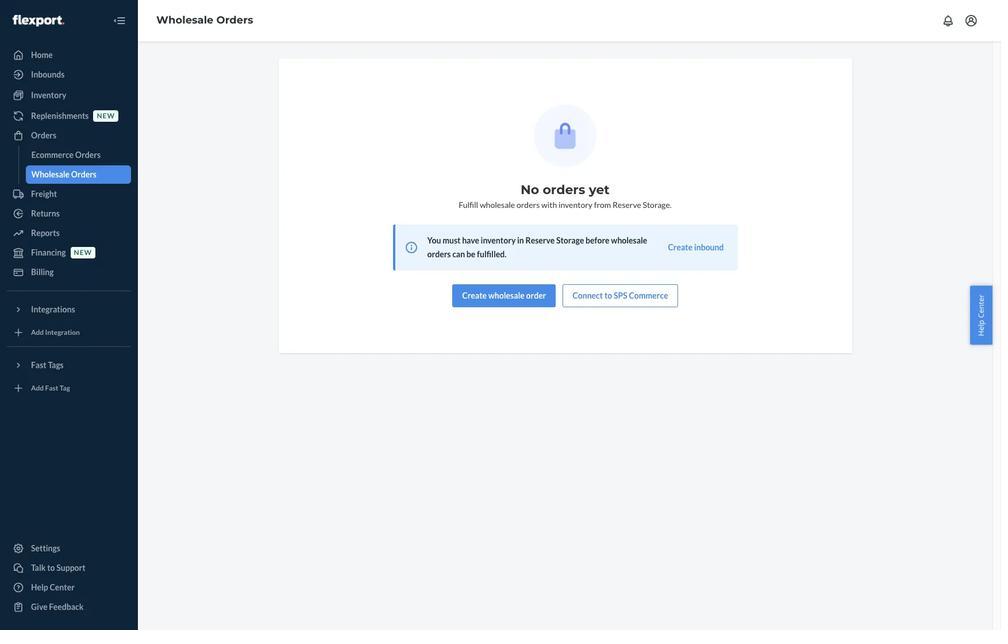 Task type: locate. For each thing, give the bounding box(es) containing it.
new
[[97, 112, 115, 120], [74, 249, 92, 257]]

fulfill
[[459, 200, 479, 210]]

1 horizontal spatial help
[[977, 320, 987, 336]]

reserve right in
[[526, 236, 555, 246]]

billing
[[31, 267, 54, 277]]

help inside button
[[977, 320, 987, 336]]

add
[[31, 329, 44, 337], [31, 384, 44, 393]]

2 horizontal spatial orders
[[543, 182, 586, 198]]

orders down the you
[[428, 250, 451, 259]]

0 vertical spatial create
[[669, 243, 693, 252]]

give feedback
[[31, 603, 84, 613]]

inventory
[[31, 90, 66, 100]]

0 vertical spatial wholesale
[[156, 14, 214, 27]]

help center
[[977, 295, 987, 336], [31, 583, 75, 593]]

1 vertical spatial new
[[74, 249, 92, 257]]

wholesale right before
[[612, 236, 648, 246]]

0 horizontal spatial inventory
[[481, 236, 516, 246]]

1 vertical spatial center
[[50, 583, 75, 593]]

0 horizontal spatial reserve
[[526, 236, 555, 246]]

add down fast tags
[[31, 384, 44, 393]]

center
[[977, 295, 987, 318], [50, 583, 75, 593]]

create for create inbound
[[669, 243, 693, 252]]

storage
[[557, 236, 585, 246]]

0 vertical spatial reserve
[[613, 200, 642, 210]]

inventory inside no orders yet fulfill wholesale orders with inventory from reserve storage.
[[559, 200, 593, 210]]

inventory
[[559, 200, 593, 210], [481, 236, 516, 246]]

create down be
[[463, 291, 487, 301]]

reserve inside no orders yet fulfill wholesale orders with inventory from reserve storage.
[[613, 200, 642, 210]]

financing
[[31, 248, 66, 258]]

1 horizontal spatial reserve
[[613, 200, 642, 210]]

0 vertical spatial orders
[[543, 182, 586, 198]]

add left integration
[[31, 329, 44, 337]]

1 horizontal spatial center
[[977, 295, 987, 318]]

open account menu image
[[965, 14, 979, 28]]

wholesale orders
[[156, 14, 253, 27], [31, 170, 97, 179]]

freight
[[31, 189, 57, 199]]

tags
[[48, 361, 64, 370]]

talk to support
[[31, 564, 85, 573]]

orders down no
[[517, 200, 540, 210]]

1 vertical spatial wholesale
[[612, 236, 648, 246]]

inventory right with
[[559, 200, 593, 210]]

1 vertical spatial fast
[[45, 384, 58, 393]]

wholesale left order
[[489, 291, 525, 301]]

new down reports link at top left
[[74, 249, 92, 257]]

0 horizontal spatial create
[[463, 291, 487, 301]]

create inbound
[[669, 243, 724, 252]]

must
[[443, 236, 461, 246]]

0 vertical spatial fast
[[31, 361, 46, 370]]

fast left 'tag'
[[45, 384, 58, 393]]

you must have inventory in reserve storage before wholesale orders can be fulfilled.
[[428, 236, 648, 259]]

support
[[56, 564, 85, 573]]

1 horizontal spatial help center
[[977, 295, 987, 336]]

0 horizontal spatial new
[[74, 249, 92, 257]]

to
[[605, 291, 613, 301], [47, 564, 55, 573]]

new up orders link
[[97, 112, 115, 120]]

from
[[595, 200, 612, 210]]

fast left tags at the bottom
[[31, 361, 46, 370]]

0 horizontal spatial help
[[31, 583, 48, 593]]

close navigation image
[[113, 14, 127, 28]]

give
[[31, 603, 48, 613]]

ecommerce
[[31, 150, 74, 160]]

inbound
[[695, 243, 724, 252]]

1 horizontal spatial create
[[669, 243, 693, 252]]

add fast tag
[[31, 384, 70, 393]]

storage.
[[643, 200, 672, 210]]

0 horizontal spatial center
[[50, 583, 75, 593]]

0 vertical spatial inventory
[[559, 200, 593, 210]]

reserve
[[613, 200, 642, 210], [526, 236, 555, 246]]

1 vertical spatial wholesale orders
[[31, 170, 97, 179]]

wholesale right fulfill
[[480, 200, 515, 210]]

0 vertical spatial help
[[977, 320, 987, 336]]

1 horizontal spatial new
[[97, 112, 115, 120]]

0 horizontal spatial wholesale orders link
[[26, 166, 131, 184]]

1 vertical spatial to
[[47, 564, 55, 573]]

yet
[[589, 182, 610, 198]]

open notifications image
[[942, 14, 956, 28]]

2 vertical spatial wholesale
[[489, 291, 525, 301]]

wholesale
[[156, 14, 214, 27], [31, 170, 70, 179]]

new for financing
[[74, 249, 92, 257]]

1 vertical spatial reserve
[[526, 236, 555, 246]]

to for support
[[47, 564, 55, 573]]

1 add from the top
[[31, 329, 44, 337]]

replenishments
[[31, 111, 89, 121]]

create inbound button
[[669, 242, 724, 254]]

help
[[977, 320, 987, 336], [31, 583, 48, 593]]

to for sps
[[605, 291, 613, 301]]

flexport logo image
[[13, 15, 64, 26]]

0 horizontal spatial help center
[[31, 583, 75, 593]]

reserve right from
[[613, 200, 642, 210]]

0 vertical spatial to
[[605, 291, 613, 301]]

0 vertical spatial center
[[977, 295, 987, 318]]

orders up with
[[543, 182, 586, 198]]

1 vertical spatial help center
[[31, 583, 75, 593]]

you
[[428, 236, 441, 246]]

1 horizontal spatial wholesale orders link
[[156, 14, 253, 27]]

1 horizontal spatial inventory
[[559, 200, 593, 210]]

add inside 'link'
[[31, 384, 44, 393]]

tag
[[60, 384, 70, 393]]

0 vertical spatial wholesale orders link
[[156, 14, 253, 27]]

to right talk
[[47, 564, 55, 573]]

create wholesale order
[[463, 291, 547, 301]]

1 vertical spatial inventory
[[481, 236, 516, 246]]

freight link
[[7, 185, 131, 204]]

integration
[[45, 329, 80, 337]]

no
[[521, 182, 540, 198]]

2 add from the top
[[31, 384, 44, 393]]

1 horizontal spatial to
[[605, 291, 613, 301]]

returns
[[31, 209, 60, 219]]

create wholesale order button
[[453, 285, 556, 308]]

0 vertical spatial add
[[31, 329, 44, 337]]

feedback
[[49, 603, 84, 613]]

1 vertical spatial orders
[[517, 200, 540, 210]]

wholesale inside button
[[489, 291, 525, 301]]

inventory up 'fulfilled.' on the top of page
[[481, 236, 516, 246]]

create
[[669, 243, 693, 252], [463, 291, 487, 301]]

add inside "link"
[[31, 329, 44, 337]]

0 vertical spatial help center
[[977, 295, 987, 336]]

help center inside button
[[977, 295, 987, 336]]

fast
[[31, 361, 46, 370], [45, 384, 58, 393]]

help center button
[[971, 286, 993, 345]]

0 horizontal spatial orders
[[428, 250, 451, 259]]

orders
[[543, 182, 586, 198], [517, 200, 540, 210], [428, 250, 451, 259]]

0 horizontal spatial to
[[47, 564, 55, 573]]

center inside button
[[977, 295, 987, 318]]

can
[[453, 250, 465, 259]]

create wholesale order link
[[453, 285, 556, 308]]

create left inbound
[[669, 243, 693, 252]]

ecommerce orders
[[31, 150, 101, 160]]

0 vertical spatial wholesale orders
[[156, 14, 253, 27]]

1 vertical spatial create
[[463, 291, 487, 301]]

orders link
[[7, 127, 131, 145]]

0 vertical spatial wholesale
[[480, 200, 515, 210]]

to left the sps on the top of the page
[[605, 291, 613, 301]]

1 vertical spatial add
[[31, 384, 44, 393]]

0 vertical spatial new
[[97, 112, 115, 120]]

wholesale orders link
[[156, 14, 253, 27], [26, 166, 131, 184]]

wholesale
[[480, 200, 515, 210], [612, 236, 648, 246], [489, 291, 525, 301]]

orders
[[217, 14, 253, 27], [31, 131, 56, 140], [75, 150, 101, 160], [71, 170, 97, 179]]

1 vertical spatial wholesale
[[31, 170, 70, 179]]

2 vertical spatial orders
[[428, 250, 451, 259]]



Task type: describe. For each thing, give the bounding box(es) containing it.
ecommerce orders link
[[26, 146, 131, 164]]

talk to support button
[[7, 560, 131, 578]]

inventory inside the you must have inventory in reserve storage before wholesale orders can be fulfilled.
[[481, 236, 516, 246]]

empty list image
[[534, 105, 597, 167]]

sps
[[614, 291, 628, 301]]

integrations button
[[7, 301, 131, 319]]

1 horizontal spatial wholesale orders
[[156, 14, 253, 27]]

orders inside the you must have inventory in reserve storage before wholesale orders can be fulfilled.
[[428, 250, 451, 259]]

home
[[31, 50, 53, 60]]

fast inside 'link'
[[45, 384, 58, 393]]

create for create wholesale order
[[463, 291, 487, 301]]

fulfilled.
[[477, 250, 507, 259]]

wholesale inside the you must have inventory in reserve storage before wholesale orders can be fulfilled.
[[612, 236, 648, 246]]

add integration
[[31, 329, 80, 337]]

give feedback button
[[7, 599, 131, 617]]

add integration link
[[7, 324, 131, 342]]

fast tags
[[31, 361, 64, 370]]

inbounds
[[31, 70, 65, 79]]

wholesale inside no orders yet fulfill wholesale orders with inventory from reserve storage.
[[480, 200, 515, 210]]

before
[[586, 236, 610, 246]]

be
[[467, 250, 476, 259]]

returns link
[[7, 205, 131, 223]]

settings
[[31, 544, 60, 554]]

help center link
[[7, 579, 131, 598]]

billing link
[[7, 263, 131, 282]]

0 horizontal spatial wholesale orders
[[31, 170, 97, 179]]

integrations
[[31, 305, 75, 315]]

0 horizontal spatial wholesale
[[31, 170, 70, 179]]

add for add fast tag
[[31, 384, 44, 393]]

1 horizontal spatial wholesale
[[156, 14, 214, 27]]

no orders yet fulfill wholesale orders with inventory from reserve storage.
[[459, 182, 672, 210]]

inbounds link
[[7, 66, 131, 84]]

reserve inside the you must have inventory in reserve storage before wholesale orders can be fulfilled.
[[526, 236, 555, 246]]

connect to sps commerce button
[[563, 285, 679, 308]]

new for replenishments
[[97, 112, 115, 120]]

inventory link
[[7, 86, 131, 105]]

fast tags button
[[7, 357, 131, 375]]

1 horizontal spatial orders
[[517, 200, 540, 210]]

have
[[462, 236, 480, 246]]

1 vertical spatial wholesale orders link
[[26, 166, 131, 184]]

in
[[518, 236, 524, 246]]

commerce
[[629, 291, 669, 301]]

talk
[[31, 564, 46, 573]]

settings link
[[7, 540, 131, 558]]

fast inside dropdown button
[[31, 361, 46, 370]]

connect to sps commerce link
[[563, 285, 679, 308]]

reports link
[[7, 224, 131, 243]]

connect to sps commerce
[[573, 291, 669, 301]]

add for add integration
[[31, 329, 44, 337]]

connect
[[573, 291, 603, 301]]

with
[[542, 200, 557, 210]]

home link
[[7, 46, 131, 64]]

1 vertical spatial help
[[31, 583, 48, 593]]

reports
[[31, 228, 60, 238]]

order
[[527, 291, 547, 301]]

add fast tag link
[[7, 380, 131, 398]]



Task type: vqa. For each thing, say whether or not it's contained in the screenshot.
the bottommost location
no



